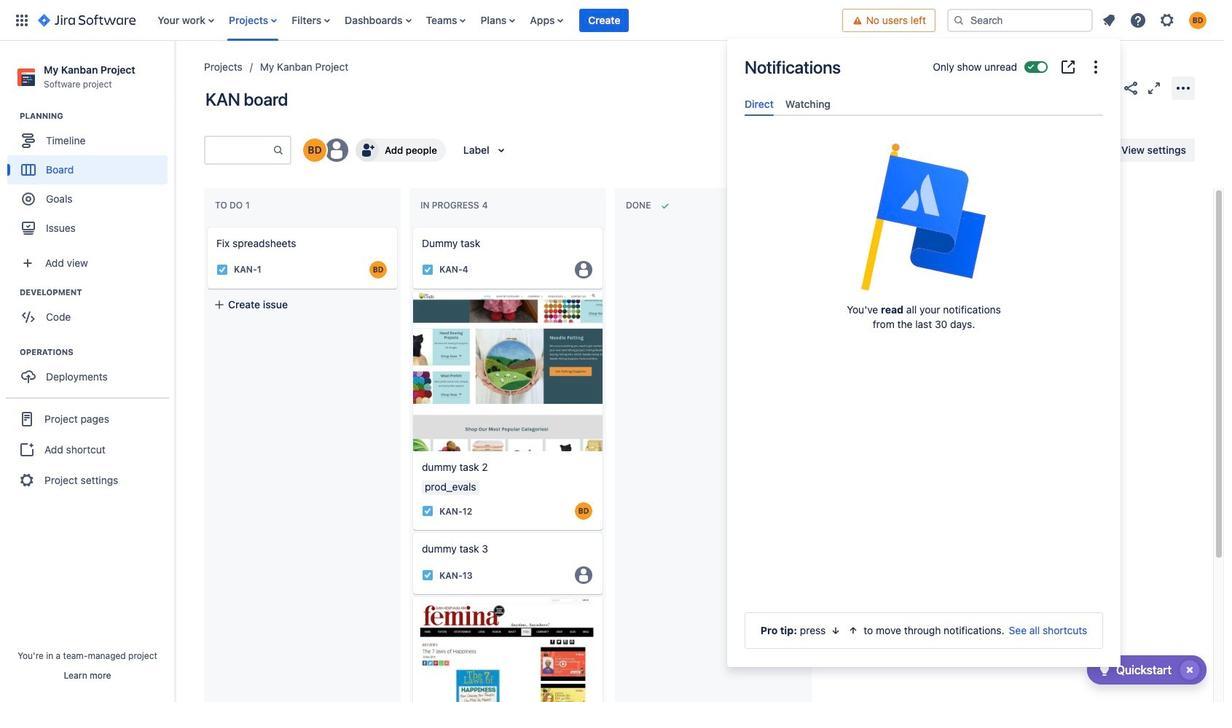 Task type: locate. For each thing, give the bounding box(es) containing it.
appswitcher icon image
[[13, 11, 31, 29]]

development image
[[2, 284, 20, 301]]

Search this board text field
[[206, 137, 273, 163]]

operations image
[[2, 344, 20, 361]]

search image
[[954, 14, 965, 26]]

Search field
[[948, 8, 1094, 32]]

group for development icon
[[7, 287, 174, 336]]

tab panel
[[739, 116, 1110, 129]]

sidebar navigation image
[[159, 58, 191, 87]]

3 heading from the top
[[20, 346, 174, 358]]

heading for 'group' related to operations image
[[20, 346, 174, 358]]

enter full screen image
[[1146, 79, 1164, 97]]

None search field
[[948, 8, 1094, 32]]

heading
[[20, 110, 174, 122], [20, 287, 174, 298], [20, 346, 174, 358]]

banner
[[0, 0, 1225, 41]]

1 heading from the top
[[20, 110, 174, 122]]

tab list
[[739, 92, 1110, 116]]

task image
[[217, 264, 228, 276], [422, 264, 434, 276], [422, 505, 434, 517], [422, 570, 434, 581]]

2 heading from the top
[[20, 287, 174, 298]]

star kan board image
[[1099, 79, 1117, 97]]

to do element
[[215, 200, 253, 211]]

list
[[150, 0, 843, 40], [1096, 7, 1216, 33]]

sidebar element
[[0, 41, 175, 702]]

group
[[7, 110, 174, 247], [7, 287, 174, 336], [7, 346, 174, 396], [6, 397, 169, 501]]

more actions image
[[1175, 79, 1193, 97]]

group for planning icon
[[7, 110, 174, 247]]

create issue image
[[198, 217, 215, 235]]

0 vertical spatial heading
[[20, 110, 174, 122]]

list item
[[580, 0, 629, 40]]

help image
[[1130, 11, 1147, 29]]

group for operations image
[[7, 346, 174, 396]]

goal image
[[22, 193, 35, 206]]

0 horizontal spatial list
[[150, 0, 843, 40]]

import image
[[926, 141, 944, 159]]

dialog
[[728, 38, 1121, 667]]

add people image
[[359, 141, 376, 159]]

settings image
[[1159, 11, 1177, 29]]

1 vertical spatial heading
[[20, 287, 174, 298]]

2 vertical spatial heading
[[20, 346, 174, 358]]

jira software image
[[38, 11, 136, 29], [38, 11, 136, 29]]



Task type: describe. For each thing, give the bounding box(es) containing it.
dismiss quickstart image
[[1179, 658, 1202, 682]]

your profile and settings image
[[1190, 11, 1207, 29]]

open notifications in a new tab image
[[1060, 58, 1078, 76]]

1 horizontal spatial list
[[1096, 7, 1216, 33]]

in progress element
[[421, 200, 491, 211]]

arrow down image
[[831, 625, 842, 636]]

arrow up image
[[848, 625, 860, 636]]

heading for 'group' related to planning icon
[[20, 110, 174, 122]]

create issue image
[[403, 217, 421, 235]]

more image
[[1088, 58, 1105, 76]]

planning image
[[2, 107, 20, 125]]

notifications image
[[1101, 11, 1118, 29]]

heading for 'group' for development icon
[[20, 287, 174, 298]]

primary element
[[9, 0, 843, 40]]

check image
[[1096, 661, 1114, 679]]



Task type: vqa. For each thing, say whether or not it's contained in the screenshot.
the bottom Heading
yes



